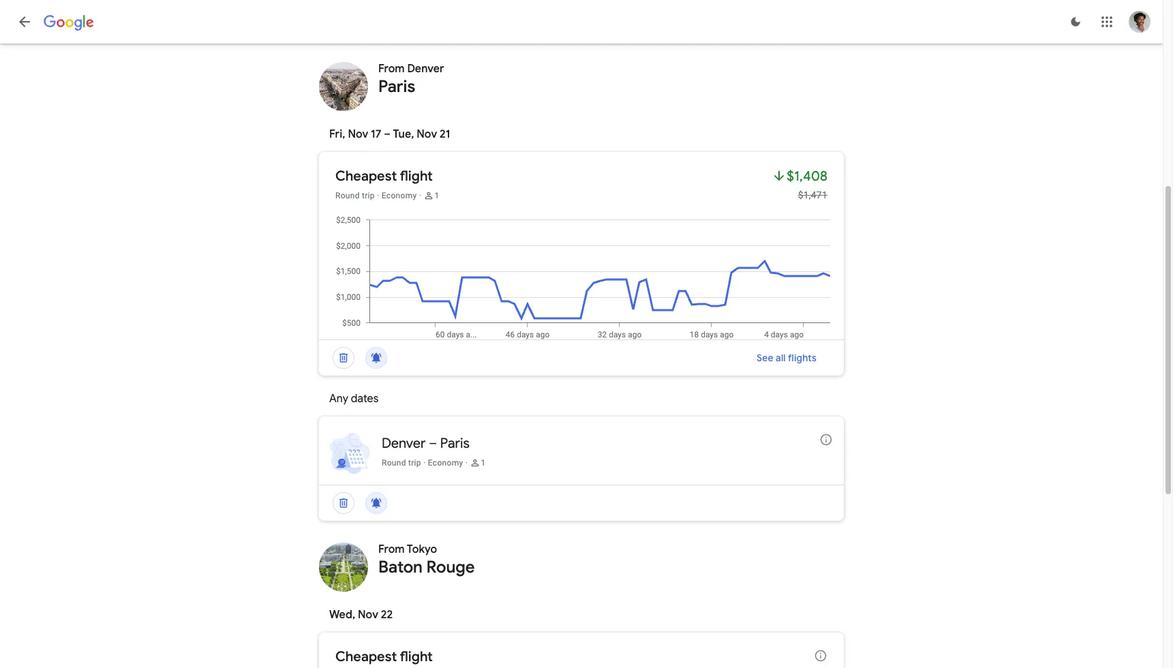 Task type: describe. For each thing, give the bounding box(es) containing it.
1 cheapest flight from the top
[[336, 168, 433, 185]]

any dates
[[329, 392, 379, 406]]

0 horizontal spatial –
[[384, 128, 391, 141]]

from for baton rouge
[[379, 543, 405, 557]]

round for the topmost the 1 passenger text field
[[336, 191, 360, 201]]

1 vertical spatial denver
[[382, 435, 426, 452]]

0 vertical spatial round trip economy
[[336, 191, 417, 201]]

flights
[[788, 352, 817, 364]]

price history graph image
[[330, 215, 844, 340]]

baton
[[379, 557, 423, 578]]

0 vertical spatial 1 passenger text field
[[435, 190, 440, 201]]

1 flight from the top
[[400, 168, 433, 185]]

1 vertical spatial round trip economy
[[382, 458, 463, 468]]

remove saved flight, round trip from denver to paris.fri, nov 17 – tue, nov 21 image
[[327, 342, 360, 374]]

1471 US dollars text field
[[798, 190, 828, 201]]

fri,
[[329, 128, 345, 141]]

denver  –  paris
[[382, 435, 470, 452]]

0 horizontal spatial economy
[[382, 191, 417, 201]]

2 cheapest flight from the top
[[336, 649, 433, 666]]

tue,
[[393, 128, 414, 141]]

go back image
[[16, 14, 33, 30]]

0 horizontal spatial trip
[[362, 191, 375, 201]]

1 vertical spatial economy
[[428, 458, 463, 468]]

dates
[[351, 392, 379, 406]]

more info element
[[814, 649, 828, 666]]

from denver paris
[[379, 62, 444, 97]]

nov for baton
[[358, 608, 379, 622]]

22
[[381, 608, 393, 622]]

rouge
[[427, 557, 475, 578]]

1 vertical spatial –
[[429, 435, 437, 452]]

1408 US dollars text field
[[787, 168, 828, 185]]

2 cheapest from the top
[[336, 649, 397, 666]]

change appearance image
[[1060, 5, 1093, 38]]

see all flights
[[757, 352, 817, 364]]

wed, nov 22
[[329, 608, 393, 622]]

17
[[371, 128, 382, 141]]



Task type: vqa. For each thing, say whether or not it's contained in the screenshot.
the top flight
yes



Task type: locate. For each thing, give the bounding box(es) containing it.
round trip economy down 17
[[336, 191, 417, 201]]

0 vertical spatial cheapest
[[336, 168, 397, 185]]

cheapest down wed, nov 22
[[336, 649, 397, 666]]

remove saved flight image
[[327, 487, 360, 520]]

0 horizontal spatial 1
[[435, 191, 440, 201]]

round trip economy down denver  –  paris
[[382, 458, 463, 468]]

cheapest
[[336, 168, 397, 185], [336, 649, 397, 666]]

paris for –
[[440, 435, 470, 452]]

all
[[776, 352, 786, 364]]

1 cheapest from the top
[[336, 168, 397, 185]]

nov for paris
[[348, 128, 368, 141]]

from inside from tokyo baton rouge
[[379, 543, 405, 557]]

more info on tracking any dates image
[[820, 433, 833, 447]]

nov left 22
[[358, 608, 379, 622]]

1 vertical spatial round
[[382, 458, 406, 468]]

from up baton
[[379, 543, 405, 557]]

1 horizontal spatial round
[[382, 458, 406, 468]]

economy
[[382, 191, 417, 201], [428, 458, 463, 468]]

see
[[757, 352, 774, 364]]

wed,
[[329, 608, 355, 622]]

disable email notifications for solution, round trip from denver to paris.fri, nov 17 – tue, nov 21 image
[[360, 342, 393, 374]]

1 horizontal spatial 1 passenger text field
[[481, 458, 486, 469]]

1 vertical spatial paris
[[440, 435, 470, 452]]

denver
[[407, 62, 444, 76], [382, 435, 426, 452]]

1 horizontal spatial paris
[[440, 435, 470, 452]]

1 vertical spatial cheapest
[[336, 649, 397, 666]]

1 vertical spatial from
[[379, 543, 405, 557]]

1 passenger text field
[[435, 190, 440, 201], [481, 458, 486, 469]]

1 vertical spatial cheapest flight
[[336, 649, 433, 666]]

1 vertical spatial 1
[[481, 458, 486, 468]]

disable email notifications for solution image
[[360, 487, 393, 520]]

0 vertical spatial paris
[[379, 76, 415, 97]]

0 vertical spatial –
[[384, 128, 391, 141]]

0 vertical spatial economy
[[382, 191, 417, 201]]

nov left 21
[[417, 128, 437, 141]]

from up fri, nov 17 – tue, nov 21 at the left
[[379, 62, 405, 76]]

0 vertical spatial flight
[[400, 168, 433, 185]]

1 vertical spatial flight
[[400, 649, 433, 666]]

0 vertical spatial 1
[[435, 191, 440, 201]]

round down fri,
[[336, 191, 360, 201]]

paris for denver
[[379, 76, 415, 97]]

1 horizontal spatial –
[[429, 435, 437, 452]]

cheapest down 17
[[336, 168, 397, 185]]

–
[[384, 128, 391, 141], [429, 435, 437, 452]]

1 horizontal spatial 1
[[481, 458, 486, 468]]

flight
[[400, 168, 433, 185], [400, 649, 433, 666]]

cheapest flight down fri, nov 17 – tue, nov 21 at the left
[[336, 168, 433, 185]]

0 vertical spatial round
[[336, 191, 360, 201]]

21
[[440, 128, 450, 141]]

trip down denver  –  paris
[[409, 458, 421, 468]]

from inside from denver paris
[[379, 62, 405, 76]]

0 vertical spatial cheapest flight
[[336, 168, 433, 185]]

trip down 17
[[362, 191, 375, 201]]

more info image
[[814, 649, 828, 663]]

from for paris
[[379, 62, 405, 76]]

paris
[[379, 76, 415, 97], [440, 435, 470, 452]]

round for the rightmost the 1 passenger text field
[[382, 458, 406, 468]]

denver inside from denver paris
[[407, 62, 444, 76]]

nov left 17
[[348, 128, 368, 141]]

1 vertical spatial trip
[[409, 458, 421, 468]]

0 vertical spatial trip
[[362, 191, 375, 201]]

round down denver  –  paris
[[382, 458, 406, 468]]

any
[[329, 392, 349, 406]]

0 vertical spatial from
[[379, 62, 405, 76]]

from tokyo baton rouge
[[379, 543, 475, 578]]

0 horizontal spatial paris
[[379, 76, 415, 97]]

economy down tue,
[[382, 191, 417, 201]]

0 horizontal spatial 1 passenger text field
[[435, 190, 440, 201]]

round trip economy
[[336, 191, 417, 201], [382, 458, 463, 468]]

$1,471
[[798, 190, 828, 201]]

1 horizontal spatial economy
[[428, 458, 463, 468]]

1 from from the top
[[379, 62, 405, 76]]

2 from from the top
[[379, 543, 405, 557]]

0 vertical spatial denver
[[407, 62, 444, 76]]

tokyo
[[407, 543, 437, 557]]

trip
[[362, 191, 375, 201], [409, 458, 421, 468]]

1
[[435, 191, 440, 201], [481, 458, 486, 468]]

$1,408
[[787, 168, 828, 185]]

0 horizontal spatial round
[[336, 191, 360, 201]]

cheapest flight down 22
[[336, 649, 433, 666]]

round
[[336, 191, 360, 201], [382, 458, 406, 468]]

economy down denver  –  paris
[[428, 458, 463, 468]]

price history graph application
[[330, 215, 844, 340]]

from
[[379, 62, 405, 76], [379, 543, 405, 557]]

nov
[[348, 128, 368, 141], [417, 128, 437, 141], [358, 608, 379, 622]]

paris inside from denver paris
[[379, 76, 415, 97]]

1 vertical spatial 1 passenger text field
[[481, 458, 486, 469]]

fri, nov 17 – tue, nov 21
[[329, 128, 450, 141]]

2 flight from the top
[[400, 649, 433, 666]]

1 horizontal spatial trip
[[409, 458, 421, 468]]

cheapest flight
[[336, 168, 433, 185], [336, 649, 433, 666]]



